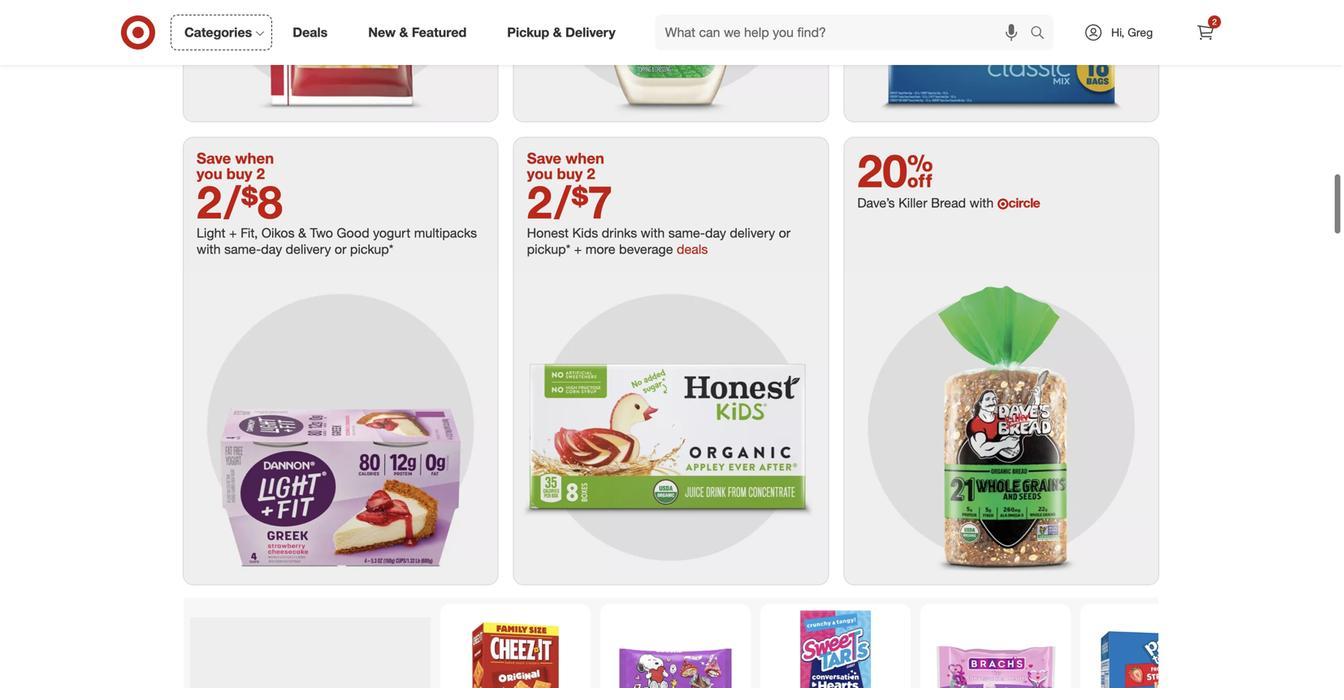 Task type: locate. For each thing, give the bounding box(es) containing it.
+ left fit,
[[229, 225, 237, 241]]

buy up kids
[[557, 165, 583, 183]]

buy up fit,
[[227, 165, 252, 183]]

0 horizontal spatial same-
[[224, 241, 261, 257]]

1 vertical spatial or
[[335, 241, 347, 257]]

What can we help you find? suggestions appear below search field
[[656, 15, 1035, 50]]

2 save when you buy 2 from the left
[[527, 149, 605, 183]]

1 horizontal spatial +
[[574, 241, 582, 257]]

pickup
[[507, 24, 550, 40]]

new & featured link
[[355, 15, 487, 50]]

save up '2/ $8'
[[197, 149, 231, 167]]

day up deals at the right top
[[705, 225, 727, 241]]

& right pickup
[[553, 24, 562, 40]]

sweetarts valentine's hearts "to/from" boxes - 8.8oz/8pk image
[[767, 611, 905, 688]]

0 vertical spatial or
[[779, 225, 791, 241]]

2 horizontal spatial &
[[553, 24, 562, 40]]

drinks
[[602, 225, 637, 241]]

pop-tarts frosted strawberry pastries - 12ct/20.3oz image
[[1088, 611, 1225, 688]]

or inside 'light + fit, oikos & two good yogurt multipacks with same-day delivery or pickup*'
[[335, 241, 347, 257]]

0 horizontal spatial when
[[235, 149, 274, 167]]

2 vertical spatial with
[[197, 241, 221, 257]]

2 when from the left
[[566, 149, 605, 167]]

pickup* inside honest kids drinks with same-day delivery or pickup* + more beverage
[[527, 241, 571, 257]]

2/
[[197, 174, 241, 229], [527, 174, 571, 229]]

2 for 2/ $8
[[257, 165, 265, 183]]

2/ left oikos
[[197, 174, 241, 229]]

1 vertical spatial delivery
[[286, 241, 331, 257]]

0 vertical spatial same-
[[669, 225, 705, 241]]

1 horizontal spatial 2
[[587, 165, 596, 183]]

carousel region
[[184, 598, 1231, 688]]

+ inside honest kids drinks with same-day delivery or pickup* + more beverage
[[574, 241, 582, 257]]

you for 2/ $8
[[197, 165, 222, 183]]

with inside honest kids drinks with same-day delivery or pickup* + more beverage
[[641, 225, 665, 241]]

when up $7
[[566, 149, 605, 167]]

multipacks
[[414, 225, 477, 241]]

pickup & delivery link
[[494, 15, 636, 50]]

delivery
[[730, 225, 776, 241], [286, 241, 331, 257]]

2 2/ from the left
[[527, 174, 571, 229]]

day down oikos
[[261, 241, 282, 257]]

0 horizontal spatial 2
[[257, 165, 265, 183]]

0 horizontal spatial save
[[197, 149, 231, 167]]

2 horizontal spatial with
[[970, 195, 994, 211]]

0 horizontal spatial with
[[197, 241, 221, 257]]

1 horizontal spatial save when you buy 2
[[527, 149, 605, 183]]

same- down fit,
[[224, 241, 261, 257]]

or inside honest kids drinks with same-day delivery or pickup* + more beverage
[[779, 225, 791, 241]]

1 vertical spatial +
[[574, 241, 582, 257]]

2
[[1213, 17, 1217, 27], [257, 165, 265, 183], [587, 165, 596, 183]]

save when you buy 2
[[197, 149, 274, 183], [527, 149, 605, 183]]

fit,
[[241, 225, 258, 241]]

save when you buy 2 for $7
[[527, 149, 605, 183]]

or
[[779, 225, 791, 241], [335, 241, 347, 257]]

buy
[[227, 165, 252, 183], [557, 165, 583, 183]]

1 you from the left
[[197, 165, 222, 183]]

1 horizontal spatial 2/
[[527, 174, 571, 229]]

0 horizontal spatial pickup*
[[350, 241, 394, 257]]

search button
[[1023, 15, 1062, 54]]

you left $8
[[197, 165, 222, 183]]

save when you buy 2 for $8
[[197, 149, 274, 183]]

1 horizontal spatial buy
[[557, 165, 583, 183]]

2 inside 2 link
[[1213, 17, 1217, 27]]

1 pickup* from the left
[[350, 241, 394, 257]]

0 horizontal spatial day
[[261, 241, 282, 257]]

save up '2/ $7'
[[527, 149, 562, 167]]

1 vertical spatial day
[[261, 241, 282, 257]]

dave's
[[858, 195, 895, 211]]

20
[[858, 142, 934, 198]]

kids
[[573, 225, 598, 241]]

$8
[[241, 174, 283, 229]]

1 horizontal spatial save
[[527, 149, 562, 167]]

day
[[705, 225, 727, 241], [261, 241, 282, 257]]

2/ left kids
[[527, 174, 571, 229]]

pickup & delivery
[[507, 24, 616, 40]]

two
[[310, 225, 333, 241]]

pickup* down honest at top left
[[527, 241, 571, 257]]

1 horizontal spatial &
[[399, 24, 408, 40]]

save when you buy 2 up honest at top left
[[527, 149, 605, 183]]

0 horizontal spatial buy
[[227, 165, 252, 183]]

hi, greg
[[1112, 25, 1153, 39]]

$7
[[571, 174, 613, 229]]

save for 2/ $8
[[197, 149, 231, 167]]

2 save from the left
[[527, 149, 562, 167]]

with inside 'light + fit, oikos & two good yogurt multipacks with same-day delivery or pickup*'
[[197, 241, 221, 257]]

2 pickup* from the left
[[527, 241, 571, 257]]

1 horizontal spatial with
[[641, 225, 665, 241]]

killer
[[899, 195, 928, 211]]

buy for $7
[[557, 165, 583, 183]]

2 buy from the left
[[557, 165, 583, 183]]

1 horizontal spatial pickup*
[[527, 241, 571, 257]]

good
[[337, 225, 370, 241]]

& right the new
[[399, 24, 408, 40]]

0 vertical spatial day
[[705, 225, 727, 241]]

0 horizontal spatial &
[[298, 225, 307, 241]]

with right bread
[[970, 195, 994, 211]]

with
[[970, 195, 994, 211], [641, 225, 665, 241], [197, 241, 221, 257]]

1 when from the left
[[235, 149, 274, 167]]

2/ $8
[[197, 174, 283, 229]]

when up $8
[[235, 149, 274, 167]]

pickup*
[[350, 241, 394, 257], [527, 241, 571, 257]]

1 horizontal spatial you
[[527, 165, 553, 183]]

+ inside 'light + fit, oikos & two good yogurt multipacks with same-day delivery or pickup*'
[[229, 225, 237, 241]]

1 horizontal spatial when
[[566, 149, 605, 167]]

you left $7
[[527, 165, 553, 183]]

2 up fit,
[[257, 165, 265, 183]]

1 horizontal spatial same-
[[669, 225, 705, 241]]

new & featured
[[368, 24, 467, 40]]

0 vertical spatial +
[[229, 225, 237, 241]]

when
[[235, 149, 274, 167], [566, 149, 605, 167]]

delivery
[[566, 24, 616, 40]]

you
[[197, 165, 222, 183], [527, 165, 553, 183]]

+
[[229, 225, 237, 241], [574, 241, 582, 257]]

save for 2/ $7
[[527, 149, 562, 167]]

1 horizontal spatial or
[[779, 225, 791, 241]]

save when you buy 2 up fit,
[[197, 149, 274, 183]]

0 horizontal spatial or
[[335, 241, 347, 257]]

0 horizontal spatial +
[[229, 225, 237, 241]]

0 horizontal spatial you
[[197, 165, 222, 183]]

1 horizontal spatial day
[[705, 225, 727, 241]]

0 horizontal spatial save when you buy 2
[[197, 149, 274, 183]]

1 horizontal spatial delivery
[[730, 225, 776, 241]]

2 up kids
[[587, 165, 596, 183]]

& for pickup
[[553, 24, 562, 40]]

2 you from the left
[[527, 165, 553, 183]]

& left "two"
[[298, 225, 307, 241]]

save
[[197, 149, 231, 167], [527, 149, 562, 167]]

with down light
[[197, 241, 221, 257]]

same- up deals at the right top
[[669, 225, 705, 241]]

2/ for $7
[[527, 174, 571, 229]]

&
[[399, 24, 408, 40], [553, 24, 562, 40], [298, 225, 307, 241]]

pickup* down good
[[350, 241, 394, 257]]

1 save when you buy 2 from the left
[[197, 149, 274, 183]]

+ down kids
[[574, 241, 582, 257]]

2 horizontal spatial 2
[[1213, 17, 1217, 27]]

1 vertical spatial same-
[[224, 241, 261, 257]]

with up beverage
[[641, 225, 665, 241]]

0 vertical spatial with
[[970, 195, 994, 211]]

deals
[[677, 241, 708, 257]]

2 right greg
[[1213, 17, 1217, 27]]

same-
[[669, 225, 705, 241], [224, 241, 261, 257]]

0 vertical spatial delivery
[[730, 225, 776, 241]]

1 save from the left
[[197, 149, 231, 167]]

0 horizontal spatial delivery
[[286, 241, 331, 257]]

1 2/ from the left
[[197, 174, 241, 229]]

1 buy from the left
[[227, 165, 252, 183]]

1 vertical spatial with
[[641, 225, 665, 241]]

0 horizontal spatial 2/
[[197, 174, 241, 229]]

with for drinks
[[641, 225, 665, 241]]



Task type: describe. For each thing, give the bounding box(es) containing it.
& inside 'light + fit, oikos & two good yogurt multipacks with same-day delivery or pickup*'
[[298, 225, 307, 241]]

categories
[[185, 24, 252, 40]]

categories link
[[171, 15, 272, 50]]

2 link
[[1188, 15, 1224, 50]]

greg
[[1128, 25, 1153, 39]]

beverage
[[619, 241, 673, 257]]

2/ $7
[[527, 174, 613, 229]]

cheez-it original baked snack crackers - 21oz image
[[447, 611, 584, 688]]

bread
[[931, 195, 966, 211]]

deals
[[293, 24, 328, 40]]

new
[[368, 24, 396, 40]]

& for new
[[399, 24, 408, 40]]

light + fit, oikos & two good yogurt multipacks with same-day delivery or pickup*
[[197, 225, 477, 257]]

brach's valentine's tiny conversation hearts - 10oz image
[[927, 611, 1065, 688]]

pickup* inside 'light + fit, oikos & two good yogurt multipacks with same-day delivery or pickup*'
[[350, 241, 394, 257]]

2/ for $8
[[197, 174, 241, 229]]

day inside honest kids drinks with same-day delivery or pickup* + more beverage
[[705, 225, 727, 241]]

2 for 2/ $7
[[587, 165, 596, 183]]

same- inside honest kids drinks with same-day delivery or pickup* + more beverage
[[669, 225, 705, 241]]

light
[[197, 225, 226, 241]]

buy for $8
[[227, 165, 252, 183]]

circle
[[1009, 195, 1041, 211]]

delivery inside honest kids drinks with same-day delivery or pickup* + more beverage
[[730, 225, 776, 241]]

you for 2/ $7
[[527, 165, 553, 183]]

featured
[[412, 24, 467, 40]]

same- inside 'light + fit, oikos & two good yogurt multipacks with same-day delivery or pickup*'
[[224, 241, 261, 257]]

hi,
[[1112, 25, 1125, 39]]

honest kids drinks with same-day delivery or pickup* + more beverage
[[527, 225, 791, 257]]

deals link
[[279, 15, 348, 50]]

dave's killer bread with
[[858, 195, 998, 211]]

delivery inside 'light + fit, oikos & two good yogurt multipacks with same-day delivery or pickup*'
[[286, 241, 331, 257]]

when for $8
[[235, 149, 274, 167]]

with for bread
[[970, 195, 994, 211]]

oikos
[[262, 225, 295, 241]]

when for $7
[[566, 149, 605, 167]]

hershey's kisses valentine's day milk chocolate snoopy & friends candy - 9.5oz image
[[607, 611, 745, 688]]

day inside 'light + fit, oikos & two good yogurt multipacks with same-day delivery or pickup*'
[[261, 241, 282, 257]]

search
[[1023, 26, 1062, 42]]

more
[[586, 241, 616, 257]]

honest
[[527, 225, 569, 241]]

yogurt
[[373, 225, 411, 241]]



Task type: vqa. For each thing, say whether or not it's contained in the screenshot.
The Good
yes



